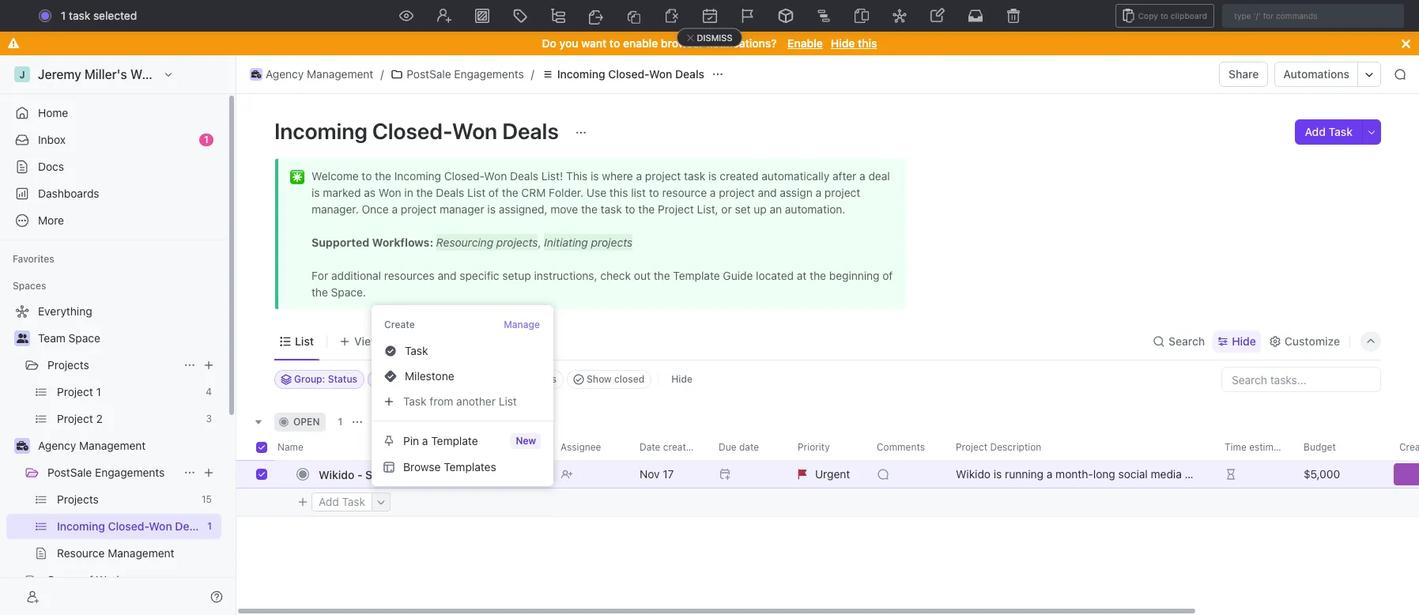 Task type: vqa. For each thing, say whether or not it's contained in the screenshot.
the top 'Management'
yes



Task type: describe. For each thing, give the bounding box(es) containing it.
templates
[[444, 460, 496, 474]]

favorites button
[[6, 250, 61, 269]]

hide button
[[665, 370, 699, 389]]

new inside button
[[1307, 9, 1330, 22]]

another
[[456, 395, 496, 408]]

0 vertical spatial closed-
[[608, 67, 649, 81]]

open
[[293, 416, 320, 428]]

template
[[431, 434, 478, 448]]

space
[[68, 331, 100, 345]]

customize button
[[1265, 330, 1345, 352]]

0 vertical spatial postsale engagements
[[407, 67, 524, 81]]

automations button
[[1276, 62, 1358, 86]]

automations
[[1284, 67, 1350, 81]]

projects
[[47, 358, 89, 372]]

docs
[[38, 160, 64, 173]]

campaign
[[435, 468, 488, 481]]

business time image
[[251, 70, 261, 78]]

home link
[[6, 100, 221, 126]]

0 vertical spatial agency management link
[[246, 65, 378, 84]]

from
[[430, 395, 454, 408]]

you
[[560, 36, 579, 50]]

1 horizontal spatial add task
[[386, 416, 428, 428]]

0 vertical spatial add task
[[1305, 125, 1353, 138]]

dashboards
[[38, 187, 99, 200]]

spaces
[[13, 280, 46, 292]]

share
[[1229, 67, 1260, 81]]

type '/' for commands field
[[1223, 4, 1405, 28]]

1 task selected
[[61, 9, 137, 22]]

milestone
[[405, 369, 454, 383]]

manage
[[504, 319, 540, 331]]

wikido - social media campaign
[[319, 468, 488, 481]]

0 horizontal spatial 1
[[61, 9, 66, 22]]

pin
[[403, 434, 419, 448]]

0 vertical spatial won
[[649, 67, 673, 81]]

-
[[357, 468, 363, 481]]

1 horizontal spatial agency
[[266, 67, 304, 81]]

a
[[422, 434, 428, 448]]

2 vertical spatial add task button
[[312, 493, 372, 512]]

1 horizontal spatial postsale
[[407, 67, 451, 81]]

do you want to enable browser notifications? enable hide this
[[542, 36, 878, 50]]

enable
[[788, 36, 823, 50]]

this
[[858, 36, 878, 50]]

new button
[[1285, 3, 1340, 28]]

to
[[610, 36, 620, 50]]

sidebar navigation
[[0, 55, 236, 615]]

search button
[[1148, 330, 1210, 352]]

1 / from the left
[[381, 67, 384, 81]]

business time image
[[16, 441, 28, 451]]

$5,000
[[1304, 467, 1341, 481]]

0 vertical spatial agency management
[[266, 67, 374, 81]]

2 vertical spatial add task
[[319, 495, 365, 508]]

0 horizontal spatial list
[[295, 334, 314, 348]]

1 vertical spatial won
[[452, 118, 498, 144]]

1 vertical spatial incoming
[[274, 118, 368, 144]]

favorites
[[13, 253, 54, 265]]

⌘k
[[869, 9, 886, 22]]

search
[[1169, 334, 1206, 348]]

do
[[542, 36, 557, 50]]

1 vertical spatial postsale engagements link
[[47, 460, 177, 486]]

wikido
[[319, 468, 355, 481]]

team space link
[[38, 326, 218, 351]]

task inside dropdown button
[[403, 395, 427, 408]]

selected
[[93, 9, 137, 22]]

dismiss
[[697, 32, 733, 43]]



Task type: locate. For each thing, give the bounding box(es) containing it.
add
[[1305, 125, 1326, 138], [386, 416, 404, 428], [319, 495, 339, 508]]

add task down automations button
[[1305, 125, 1353, 138]]

list inside dropdown button
[[499, 395, 517, 408]]

new
[[1307, 9, 1330, 22], [516, 435, 536, 447]]

1 vertical spatial add task button
[[367, 413, 434, 432]]

0 horizontal spatial postsale engagements
[[47, 466, 165, 479]]

agency management inside 'tree'
[[38, 439, 146, 452]]

task up 'pin'
[[407, 416, 428, 428]]

incoming closed-won deals link
[[538, 65, 709, 84]]

0 horizontal spatial agency management
[[38, 439, 146, 452]]

2 vertical spatial hide
[[672, 373, 693, 385]]

customize
[[1285, 334, 1341, 348]]

agency management right business time image
[[266, 67, 374, 81]]

tree
[[6, 299, 221, 615]]

1 horizontal spatial postsale engagements
[[407, 67, 524, 81]]

2 horizontal spatial hide
[[1232, 334, 1257, 348]]

1 vertical spatial incoming closed-won deals
[[274, 118, 564, 144]]

add up 'pin'
[[386, 416, 404, 428]]

1 vertical spatial hide
[[1232, 334, 1257, 348]]

list link
[[292, 330, 314, 352]]

1 vertical spatial postsale
[[47, 466, 92, 479]]

1 horizontal spatial new
[[1307, 9, 1330, 22]]

task inside button
[[405, 344, 428, 357]]

1 horizontal spatial deals
[[676, 67, 705, 81]]

deals inside incoming closed-won deals link
[[676, 67, 705, 81]]

2 / from the left
[[531, 67, 534, 81]]

postsale engagements inside sidebar navigation
[[47, 466, 165, 479]]

pin a template
[[403, 434, 478, 448]]

add task button down wikido at the left of the page
[[312, 493, 372, 512]]

2 horizontal spatial add
[[1305, 125, 1326, 138]]

0 horizontal spatial management
[[79, 439, 146, 452]]

1 vertical spatial new
[[516, 435, 536, 447]]

dashboards link
[[6, 181, 221, 206]]

list
[[295, 334, 314, 348], [499, 395, 517, 408]]

milestone button
[[378, 364, 547, 389]]

1 horizontal spatial won
[[649, 67, 673, 81]]

1 vertical spatial add
[[386, 416, 404, 428]]

want
[[582, 36, 607, 50]]

add task down wikido at the left of the page
[[319, 495, 365, 508]]

agency right business time icon
[[38, 439, 76, 452]]

upgrade link
[[1203, 5, 1279, 27]]

0 vertical spatial add
[[1305, 125, 1326, 138]]

add task
[[1305, 125, 1353, 138], [386, 416, 428, 428], [319, 495, 365, 508]]

1 horizontal spatial hide
[[831, 36, 855, 50]]

notifications?
[[706, 36, 777, 50]]

Search tasks... text field
[[1223, 368, 1381, 392]]

1 horizontal spatial add
[[386, 416, 404, 428]]

task
[[69, 9, 90, 22]]

agency
[[266, 67, 304, 81], [38, 439, 76, 452]]

0 horizontal spatial add task
[[319, 495, 365, 508]]

1 vertical spatial agency
[[38, 439, 76, 452]]

hide button
[[1213, 330, 1261, 352]]

1 vertical spatial engagements
[[95, 466, 165, 479]]

task button
[[378, 339, 547, 364]]

2 vertical spatial 1
[[338, 416, 343, 428]]

new up automations
[[1307, 9, 1330, 22]]

task left "from"
[[403, 395, 427, 408]]

0 vertical spatial incoming
[[557, 67, 606, 81]]

management
[[307, 67, 374, 81], [79, 439, 146, 452]]

0 vertical spatial deals
[[676, 67, 705, 81]]

1 vertical spatial agency management
[[38, 439, 146, 452]]

0 horizontal spatial agency management link
[[38, 433, 218, 459]]

1 vertical spatial list
[[499, 395, 517, 408]]

agency management
[[266, 67, 374, 81], [38, 439, 146, 452]]

0 vertical spatial postsale engagements link
[[387, 65, 528, 84]]

postsale inside 'tree'
[[47, 466, 92, 479]]

add task button
[[1296, 119, 1363, 145], [367, 413, 434, 432], [312, 493, 372, 512]]

agency management link inside 'tree'
[[38, 433, 218, 459]]

user group image
[[16, 334, 28, 343]]

1 vertical spatial management
[[79, 439, 146, 452]]

2 vertical spatial add
[[319, 495, 339, 508]]

1 vertical spatial closed-
[[372, 118, 452, 144]]

team space
[[38, 331, 100, 345]]

2 horizontal spatial 1
[[338, 416, 343, 428]]

0 vertical spatial 1
[[61, 9, 66, 22]]

1 horizontal spatial /
[[531, 67, 534, 81]]

add task button down automations button
[[1296, 119, 1363, 145]]

task down automations button
[[1329, 125, 1353, 138]]

browse
[[403, 460, 441, 474]]

1
[[61, 9, 66, 22], [204, 134, 209, 146], [338, 416, 343, 428]]

0 horizontal spatial deals
[[502, 118, 559, 144]]

agency right business time image
[[266, 67, 304, 81]]

1 vertical spatial 1
[[204, 134, 209, 146]]

0 vertical spatial postsale
[[407, 67, 451, 81]]

1 vertical spatial deals
[[502, 118, 559, 144]]

1 horizontal spatial postsale engagements link
[[387, 65, 528, 84]]

media
[[400, 468, 432, 481]]

1 horizontal spatial 1
[[204, 134, 209, 146]]

task up milestone
[[405, 344, 428, 357]]

0 vertical spatial incoming closed-won deals
[[557, 67, 705, 81]]

task from another list button
[[378, 389, 547, 414]]

0 vertical spatial list
[[295, 334, 314, 348]]

0 horizontal spatial hide
[[672, 373, 693, 385]]

0 vertical spatial new
[[1307, 9, 1330, 22]]

/
[[381, 67, 384, 81], [531, 67, 534, 81]]

1 horizontal spatial list
[[499, 395, 517, 408]]

0 horizontal spatial add
[[319, 495, 339, 508]]

agency management link
[[246, 65, 378, 84], [38, 433, 218, 459]]

task from another list
[[403, 395, 517, 408]]

incoming
[[557, 67, 606, 81], [274, 118, 368, 144]]

0 horizontal spatial new
[[516, 435, 536, 447]]

inbox
[[38, 133, 66, 146]]

add down wikido at the left of the page
[[319, 495, 339, 508]]

manage button
[[503, 318, 541, 332]]

home
[[38, 106, 68, 119]]

new up browse templates button
[[516, 435, 536, 447]]

0 horizontal spatial closed-
[[372, 118, 452, 144]]

0 vertical spatial add task button
[[1296, 119, 1363, 145]]

create
[[384, 319, 415, 331]]

0 horizontal spatial incoming
[[274, 118, 368, 144]]

task down -
[[342, 495, 365, 508]]

tree inside sidebar navigation
[[6, 299, 221, 615]]

0 vertical spatial management
[[307, 67, 374, 81]]

agency management right business time icon
[[38, 439, 146, 452]]

1 vertical spatial postsale engagements
[[47, 466, 165, 479]]

0 horizontal spatial /
[[381, 67, 384, 81]]

1 horizontal spatial agency management
[[266, 67, 374, 81]]

1 horizontal spatial closed-
[[608, 67, 649, 81]]

incoming closed-won deals
[[557, 67, 705, 81], [274, 118, 564, 144]]

docs link
[[6, 154, 221, 180]]

browse templates button
[[378, 455, 547, 480]]

management inside 'tree'
[[79, 439, 146, 452]]

closed-
[[608, 67, 649, 81], [372, 118, 452, 144]]

$5,000 button
[[1295, 460, 1390, 489]]

1 inside sidebar navigation
[[204, 134, 209, 146]]

1 vertical spatial agency management link
[[38, 433, 218, 459]]

projects link
[[47, 353, 177, 378]]

deals
[[676, 67, 705, 81], [502, 118, 559, 144]]

postsale engagements link
[[387, 65, 528, 84], [47, 460, 177, 486]]

1 horizontal spatial engagements
[[454, 67, 524, 81]]

browser
[[661, 36, 704, 50]]

0 horizontal spatial postsale engagements link
[[47, 460, 177, 486]]

won
[[649, 67, 673, 81], [452, 118, 498, 144]]

task
[[1329, 125, 1353, 138], [405, 344, 428, 357], [403, 395, 427, 408], [407, 416, 428, 428], [342, 495, 365, 508]]

upgrade
[[1225, 9, 1271, 22]]

2 horizontal spatial add task
[[1305, 125, 1353, 138]]

browse templates
[[403, 460, 496, 474]]

1 vertical spatial add task
[[386, 416, 428, 428]]

hide inside dropdown button
[[1232, 334, 1257, 348]]

add task button up 'pin'
[[367, 413, 434, 432]]

0 horizontal spatial engagements
[[95, 466, 165, 479]]

1 horizontal spatial agency management link
[[246, 65, 378, 84]]

0 vertical spatial hide
[[831, 36, 855, 50]]

hide
[[831, 36, 855, 50], [1232, 334, 1257, 348], [672, 373, 693, 385]]

0 vertical spatial engagements
[[454, 67, 524, 81]]

engagements inside sidebar navigation
[[95, 466, 165, 479]]

0 vertical spatial agency
[[266, 67, 304, 81]]

0 horizontal spatial agency
[[38, 439, 76, 452]]

1 horizontal spatial incoming
[[557, 67, 606, 81]]

0 horizontal spatial postsale
[[47, 466, 92, 479]]

hide inside button
[[672, 373, 693, 385]]

enable
[[623, 36, 658, 50]]

tree containing team space
[[6, 299, 221, 615]]

add task up 'pin'
[[386, 416, 428, 428]]

0 horizontal spatial won
[[452, 118, 498, 144]]

social
[[366, 468, 397, 481]]

wikido - social media campaign link
[[315, 463, 548, 486]]

add down automations button
[[1305, 125, 1326, 138]]

engagements
[[454, 67, 524, 81], [95, 466, 165, 479]]

search...
[[697, 9, 742, 22]]

agency inside sidebar navigation
[[38, 439, 76, 452]]

postsale
[[407, 67, 451, 81], [47, 466, 92, 479]]

postsale engagements
[[407, 67, 524, 81], [47, 466, 165, 479]]

team
[[38, 331, 66, 345]]

share button
[[1220, 62, 1269, 87]]

1 horizontal spatial management
[[307, 67, 374, 81]]



